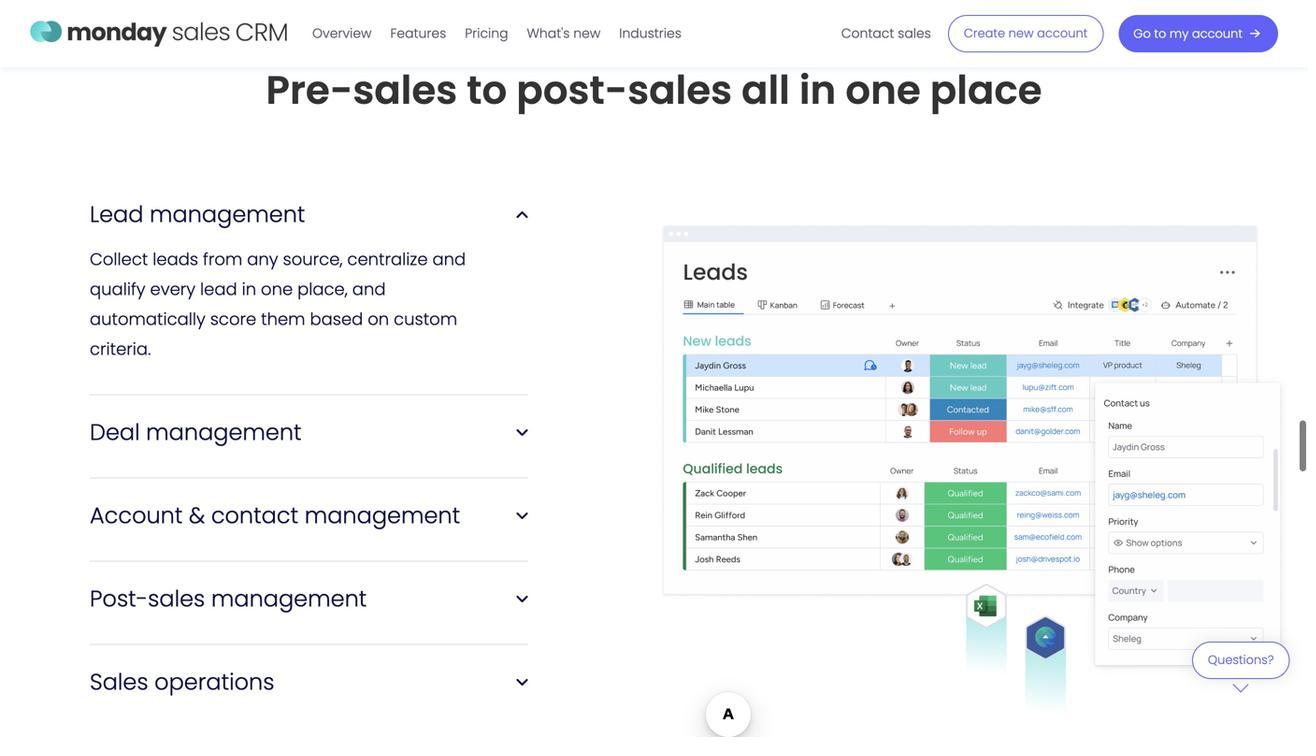 Task type: describe. For each thing, give the bounding box(es) containing it.
1 vertical spatial to
[[467, 62, 507, 117]]

criteria.
[[90, 337, 151, 361]]

automatically
[[90, 307, 206, 331]]

collect leads from any source, centralize and qualify every lead in one place, and automatically score them based on custom criteria. tab list
[[90, 207, 528, 425]]

pre-
[[266, 62, 353, 117]]

features
[[391, 24, 447, 43]]

in inside collect leads from any source, centralize and qualify every lead in one place, and automatically score them based on custom criteria.
[[242, 277, 256, 301]]

1 horizontal spatial one
[[846, 62, 921, 117]]

what's new link
[[518, 19, 610, 49]]

industries
[[620, 24, 682, 43]]

1 horizontal spatial sales
[[628, 62, 733, 117]]

go to my account button
[[1119, 15, 1279, 52]]

new for what's
[[574, 24, 601, 43]]

score
[[210, 307, 257, 331]]

all
[[742, 62, 790, 117]]

collect leads from any source, centralize and qualify every lead in one place, and automatically score them based on custom criteria. tab
[[90, 207, 528, 364]]

pre-sales to post-sales all in one place
[[266, 62, 1043, 117]]

source,
[[283, 247, 343, 271]]

lead
[[200, 277, 237, 301]]

2 tab list from the top
[[90, 508, 528, 592]]

create new account
[[964, 25, 1088, 42]]

centralize
[[347, 247, 428, 271]]

create new account button
[[948, 15, 1104, 52]]

contact sales button
[[832, 19, 941, 49]]

go
[[1134, 25, 1151, 42]]

on
[[368, 307, 389, 331]]

1 vertical spatial and
[[353, 277, 386, 301]]

0 vertical spatial and
[[433, 247, 466, 271]]

overview
[[312, 24, 372, 43]]

create
[[964, 25, 1006, 42]]

1 tab list from the top
[[90, 425, 528, 508]]

any
[[247, 247, 278, 271]]



Task type: locate. For each thing, give the bounding box(es) containing it.
collect leads from any source, centralize and qualify every lead in one place, and automatically score them based on custom criteria.
[[90, 247, 466, 361]]

sales right contact
[[898, 24, 932, 43]]

1 horizontal spatial to
[[1155, 25, 1167, 42]]

3 tab list from the top
[[90, 592, 528, 675]]

0 horizontal spatial account
[[1038, 25, 1088, 42]]

0 horizontal spatial sales
[[353, 62, 458, 117]]

1 horizontal spatial account
[[1193, 25, 1243, 42]]

in
[[800, 62, 837, 117], [242, 277, 256, 301]]

contact
[[842, 24, 895, 43]]

questions?
[[1209, 652, 1275, 668]]

pricing link
[[456, 19, 518, 49]]

from
[[203, 247, 243, 271]]

sales down industries link
[[628, 62, 733, 117]]

1 horizontal spatial and
[[433, 247, 466, 271]]

1 horizontal spatial new
[[1009, 25, 1034, 42]]

questions? button
[[1193, 642, 1291, 693]]

them
[[261, 307, 306, 331]]

new right what's
[[574, 24, 601, 43]]

based
[[310, 307, 363, 331]]

place
[[931, 62, 1043, 117]]

features link
[[381, 19, 456, 49]]

sales
[[898, 24, 932, 43], [353, 62, 458, 117], [628, 62, 733, 117]]

to right go
[[1155, 25, 1167, 42]]

tabs leads updated image
[[658, 210, 1305, 724]]

new right the create on the top of the page
[[1009, 25, 1034, 42]]

overview link
[[303, 19, 381, 49]]

in right the all
[[800, 62, 837, 117]]

and up on
[[353, 277, 386, 301]]

and right centralize
[[433, 247, 466, 271]]

account right my
[[1193, 25, 1243, 42]]

account
[[1038, 25, 1088, 42], [1193, 25, 1243, 42]]

1 horizontal spatial in
[[800, 62, 837, 117]]

main element
[[303, 0, 1279, 67]]

new
[[574, 24, 601, 43], [1009, 25, 1034, 42]]

leads
[[153, 247, 198, 271]]

in right lead
[[242, 277, 256, 301]]

new for create
[[1009, 25, 1034, 42]]

to
[[1155, 25, 1167, 42], [467, 62, 507, 117]]

account right the create on the top of the page
[[1038, 25, 1088, 42]]

contact sales
[[842, 24, 932, 43]]

new inside button
[[1009, 25, 1034, 42]]

0 horizontal spatial one
[[261, 277, 293, 301]]

sales for contact
[[898, 24, 932, 43]]

tab list
[[90, 425, 528, 508], [90, 508, 528, 592], [90, 592, 528, 675]]

0 horizontal spatial new
[[574, 24, 601, 43]]

what's new
[[527, 24, 601, 43]]

custom
[[394, 307, 458, 331]]

sales for pre-
[[353, 62, 458, 117]]

place,
[[298, 277, 348, 301]]

pricing
[[465, 24, 509, 43]]

one
[[846, 62, 921, 117], [261, 277, 293, 301]]

and
[[433, 247, 466, 271], [353, 277, 386, 301]]

one inside collect leads from any source, centralize and qualify every lead in one place, and automatically score them based on custom criteria.
[[261, 277, 293, 301]]

0 vertical spatial in
[[800, 62, 837, 117]]

collect
[[90, 247, 148, 271]]

go to my account
[[1134, 25, 1243, 42]]

industries link
[[610, 19, 691, 49]]

0 horizontal spatial and
[[353, 277, 386, 301]]

my
[[1170, 25, 1189, 42]]

monday.com crm and sales image
[[30, 12, 288, 51]]

0 horizontal spatial in
[[242, 277, 256, 301]]

0 vertical spatial one
[[846, 62, 921, 117]]

1 vertical spatial one
[[261, 277, 293, 301]]

every
[[150, 277, 196, 301]]

0 horizontal spatial to
[[467, 62, 507, 117]]

2 horizontal spatial sales
[[898, 24, 932, 43]]

one up them
[[261, 277, 293, 301]]

to inside go to my account button
[[1155, 25, 1167, 42]]

what's
[[527, 24, 570, 43]]

post-
[[517, 62, 628, 117]]

sales down features link
[[353, 62, 458, 117]]

to down the pricing link
[[467, 62, 507, 117]]

one down contact sales button
[[846, 62, 921, 117]]

sales inside button
[[898, 24, 932, 43]]

0 vertical spatial to
[[1155, 25, 1167, 42]]

1 vertical spatial in
[[242, 277, 256, 301]]

qualify
[[90, 277, 146, 301]]



Task type: vqa. For each thing, say whether or not it's contained in the screenshot.
for in dropdown button
no



